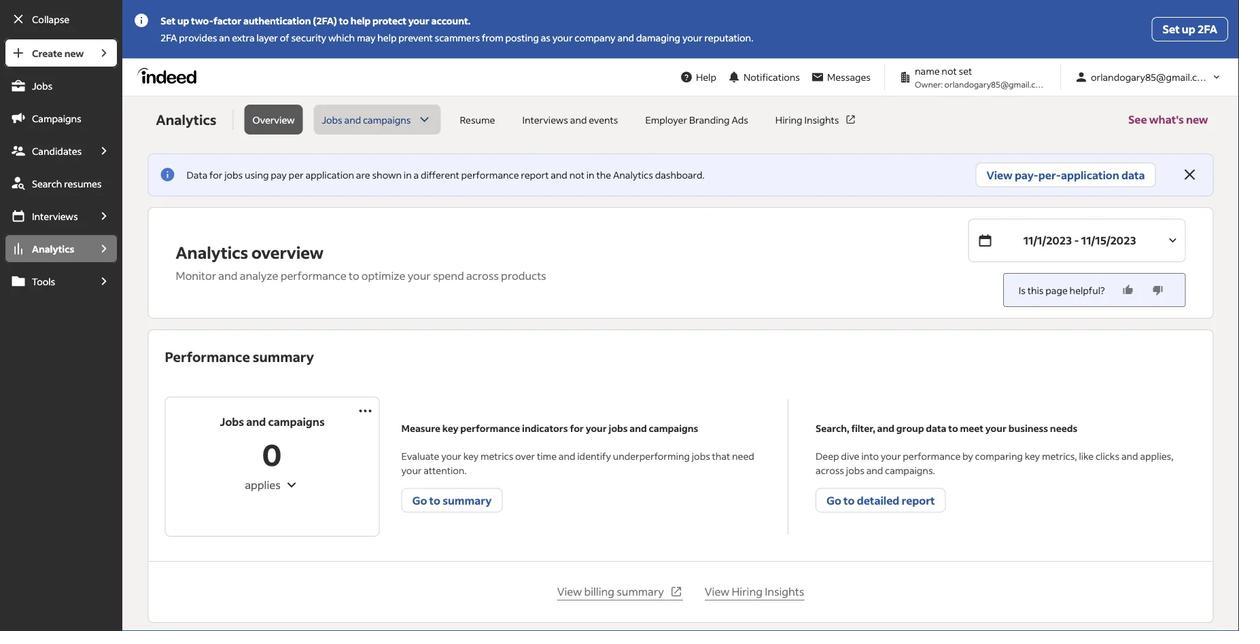 Task type: describe. For each thing, give the bounding box(es) containing it.
see what's new button
[[1129, 97, 1209, 143]]

layer
[[257, 32, 278, 44]]

new inside 'button'
[[1186, 113, 1209, 126]]

view for view pay-per-application data
[[987, 168, 1013, 182]]

for inside view pay-per-application data group
[[209, 169, 223, 181]]

0 horizontal spatial key
[[442, 422, 459, 434]]

dashboard.
[[655, 169, 705, 181]]

interviews and events
[[522, 114, 618, 126]]

campaigns link
[[4, 103, 118, 133]]

1 in from the left
[[404, 169, 412, 181]]

0 horizontal spatial summary
[[253, 348, 314, 366]]

your inside deep dive into your performance by comparing key metrics, like clicks and applies, across jobs and campaigns.
[[881, 450, 901, 462]]

using
[[245, 169, 269, 181]]

your up prevent
[[408, 15, 429, 27]]

go to summary
[[412, 494, 492, 508]]

events
[[589, 114, 618, 126]]

view for view hiring insights
[[705, 585, 730, 599]]

0
[[262, 435, 283, 474]]

0 vertical spatial insights
[[805, 114, 839, 126]]

0 horizontal spatial application
[[306, 169, 354, 181]]

candidates
[[32, 145, 82, 157]]

performance up metrics
[[460, 422, 520, 434]]

may
[[357, 32, 376, 44]]

account.
[[431, 15, 471, 27]]

search, filter, and group data to meet your business needs
[[816, 422, 1078, 434]]

campaigns for jobs and campaigns
[[363, 114, 411, 126]]

1 horizontal spatial 2fa
[[1198, 22, 1218, 36]]

1 horizontal spatial help
[[377, 32, 397, 44]]

branding
[[689, 114, 730, 126]]

and up underperforming on the bottom of the page
[[630, 422, 647, 434]]

collapse
[[32, 13, 69, 25]]

search resumes link
[[4, 169, 118, 199]]

to left meet
[[949, 422, 958, 434]]

1 vertical spatial insights
[[765, 585, 805, 599]]

and right filter,
[[877, 422, 895, 434]]

name
[[915, 65, 940, 77]]

orlandogary85@gmail.com inside dropdown button
[[1091, 71, 1212, 83]]

from
[[482, 32, 504, 44]]

view hiring insights link
[[705, 584, 805, 601]]

messages
[[827, 71, 871, 83]]

11/15/2023
[[1081, 234, 1136, 247]]

meet
[[960, 422, 984, 434]]

create
[[32, 47, 62, 59]]

clicks
[[1096, 450, 1120, 462]]

and inside button
[[344, 114, 361, 126]]

that
[[712, 450, 730, 462]]

1 vertical spatial report
[[902, 494, 935, 508]]

factor
[[213, 15, 242, 27]]

this page is helpful image
[[1121, 283, 1135, 297]]

prevent
[[399, 32, 433, 44]]

your right as
[[553, 32, 573, 44]]

of
[[280, 32, 289, 44]]

go to detailed report link
[[816, 488, 946, 513]]

jobs for jobs and campaigns 0
[[220, 415, 244, 429]]

and inside the jobs and campaigns 0
[[246, 415, 266, 429]]

interviews link
[[4, 201, 90, 231]]

resume link
[[452, 105, 503, 135]]

different
[[421, 169, 459, 181]]

analyze
[[240, 269, 278, 283]]

extra
[[232, 32, 255, 44]]

up for 2fa
[[1182, 22, 1196, 36]]

resumes
[[64, 177, 102, 190]]

jobs and campaigns
[[322, 114, 411, 126]]

resume
[[460, 114, 495, 126]]

deep dive into your performance by comparing key metrics, like clicks and applies, across jobs and campaigns.
[[816, 450, 1174, 477]]

business
[[1009, 422, 1048, 434]]

performance inside deep dive into your performance by comparing key metrics, like clicks and applies, across jobs and campaigns.
[[903, 450, 961, 462]]

create new link
[[4, 38, 90, 68]]

employer branding ads link
[[637, 105, 757, 135]]

overview
[[252, 114, 295, 126]]

your down evaluate
[[402, 464, 422, 477]]

and down into
[[867, 464, 883, 477]]

analytics down interviews link
[[32, 243, 74, 255]]

a
[[414, 169, 419, 181]]

and right clicks
[[1122, 450, 1139, 462]]

view billing summary
[[557, 585, 664, 599]]

see what's new
[[1129, 113, 1209, 126]]

dive
[[841, 450, 860, 462]]

go for go to summary
[[412, 494, 427, 508]]

and left events on the left of the page
[[570, 114, 587, 126]]

pay-
[[1015, 168, 1039, 182]]

view hiring insights
[[705, 585, 805, 599]]

hiring insights link
[[767, 105, 865, 135]]

key inside evaluate your key metrics over time and identify underperforming jobs that need your attention.
[[464, 450, 479, 462]]

spend
[[433, 269, 464, 283]]

pay
[[271, 169, 287, 181]]

to inside set up two-factor authentication (2fa) to help protect your account. 2fa provides an extra layer of security which may help prevent scammers from posting as your company and damaging your reputation.
[[339, 15, 349, 27]]

provides
[[179, 32, 217, 44]]

authentication
[[243, 15, 311, 27]]

applies button
[[237, 473, 308, 498]]

across inside deep dive into your performance by comparing key metrics, like clicks and applies, across jobs and campaigns.
[[816, 464, 844, 477]]

jobs inside view pay-per-application data group
[[224, 169, 243, 181]]

overview
[[252, 242, 324, 263]]

data
[[187, 169, 208, 181]]

measure key performance indicators for your jobs and campaigns
[[402, 422, 698, 434]]

search
[[32, 177, 62, 190]]

damaging
[[636, 32, 681, 44]]

view billing summary link
[[557, 584, 683, 601]]

not inside name not set owner: orlandogary85@gmail.com
[[942, 65, 957, 77]]

analytics inside analytics overview monitor and analyze performance to optimize your spend across products
[[176, 242, 248, 263]]

reputation.
[[705, 32, 754, 44]]

like
[[1079, 450, 1094, 462]]

help
[[696, 71, 717, 83]]

filter,
[[851, 422, 876, 434]]

and inside set up two-factor authentication (2fa) to help protect your account. 2fa provides an extra layer of security which may help prevent scammers from posting as your company and damaging your reputation.
[[618, 32, 634, 44]]

1 horizontal spatial application
[[1061, 168, 1120, 182]]

which
[[328, 32, 355, 44]]

applies,
[[1140, 450, 1174, 462]]

view for view billing summary
[[557, 585, 582, 599]]

billing
[[584, 585, 615, 599]]

your right meet
[[986, 422, 1007, 434]]

analytics inside view pay-per-application data group
[[613, 169, 653, 181]]

your right damaging
[[682, 32, 703, 44]]

monitor
[[176, 269, 216, 283]]

analytics link
[[4, 234, 90, 264]]

see
[[1129, 113, 1147, 126]]



Task type: locate. For each thing, give the bounding box(es) containing it.
new
[[64, 47, 84, 59], [1186, 113, 1209, 126]]

in left the on the left of the page
[[587, 169, 595, 181]]

products
[[501, 269, 546, 283]]

for right data
[[209, 169, 223, 181]]

0 vertical spatial for
[[209, 169, 223, 181]]

two-
[[191, 15, 213, 27]]

interviews left events on the left of the page
[[522, 114, 568, 126]]

and right time
[[559, 450, 575, 462]]

summary for go to summary
[[443, 494, 492, 508]]

0 vertical spatial jobs
[[32, 80, 52, 92]]

and inside view pay-per-application data group
[[551, 169, 568, 181]]

to left detailed
[[844, 494, 855, 508]]

performance
[[461, 169, 519, 181], [281, 269, 347, 283], [460, 422, 520, 434], [903, 450, 961, 462]]

posting
[[506, 32, 539, 44]]

collapse button
[[4, 4, 118, 34]]

0 horizontal spatial set
[[161, 15, 175, 27]]

not
[[942, 65, 957, 77], [569, 169, 585, 181]]

0 horizontal spatial jobs
[[32, 80, 52, 92]]

new inside menu bar
[[64, 47, 84, 59]]

attention.
[[424, 464, 467, 477]]

close image
[[1182, 167, 1198, 183]]

menu bar
[[0, 38, 123, 632]]

1 vertical spatial not
[[569, 169, 585, 181]]

performance down overview
[[281, 269, 347, 283]]

across right spend
[[466, 269, 499, 283]]

analytics down indeed home image
[[156, 111, 216, 128]]

tools link
[[4, 267, 90, 296]]

over
[[515, 450, 535, 462]]

across down deep
[[816, 464, 844, 477]]

1 horizontal spatial for
[[570, 422, 584, 434]]

to inside analytics overview monitor and analyze performance to optimize your spend across products
[[349, 269, 359, 283]]

1 horizontal spatial not
[[942, 65, 957, 77]]

1 horizontal spatial orlandogary85@gmail.com
[[1091, 71, 1212, 83]]

0 horizontal spatial hiring
[[732, 585, 763, 599]]

0 horizontal spatial across
[[466, 269, 499, 283]]

name not set owner: orlandogary85@gmail.com element
[[893, 64, 1052, 90]]

and left the on the left of the page
[[551, 169, 568, 181]]

2 horizontal spatial summary
[[617, 585, 664, 599]]

2 vertical spatial summary
[[617, 585, 664, 599]]

employer branding ads
[[646, 114, 748, 126]]

new right "create"
[[64, 47, 84, 59]]

orlandogary85@gmail.com down set
[[945, 79, 1048, 89]]

2 horizontal spatial view
[[987, 168, 1013, 182]]

interviews
[[522, 114, 568, 126], [32, 210, 78, 222]]

campaigns up shown on the left top
[[363, 114, 411, 126]]

helpful?
[[1070, 284, 1105, 296]]

1 horizontal spatial across
[[816, 464, 844, 477]]

deep
[[816, 450, 839, 462]]

0 vertical spatial report
[[521, 169, 549, 181]]

go down "attention."
[[412, 494, 427, 508]]

jobs down dive
[[846, 464, 865, 477]]

data right group
[[926, 422, 947, 434]]

go for go to detailed report
[[827, 494, 842, 508]]

jobs inside deep dive into your performance by comparing key metrics, like clicks and applies, across jobs and campaigns.
[[846, 464, 865, 477]]

report
[[521, 169, 549, 181], [902, 494, 935, 508]]

new right what's
[[1186, 113, 1209, 126]]

0 horizontal spatial not
[[569, 169, 585, 181]]

indicators
[[522, 422, 568, 434]]

2 horizontal spatial key
[[1025, 450, 1040, 462]]

owner:
[[915, 79, 943, 89]]

0 horizontal spatial orlandogary85@gmail.com
[[945, 79, 1048, 89]]

1 horizontal spatial jobs
[[220, 415, 244, 429]]

evaluate your key metrics over time and identify underperforming jobs that need your attention.
[[402, 450, 754, 477]]

jobs up identify
[[609, 422, 628, 434]]

orlandogary85@gmail.com inside name not set owner: orlandogary85@gmail.com
[[945, 79, 1048, 89]]

your inside analytics overview monitor and analyze performance to optimize your spend across products
[[408, 269, 431, 283]]

to left optimize
[[349, 269, 359, 283]]

not left set
[[942, 65, 957, 77]]

1 horizontal spatial view
[[705, 585, 730, 599]]

0 horizontal spatial interviews
[[32, 210, 78, 222]]

key inside deep dive into your performance by comparing key metrics, like clicks and applies, across jobs and campaigns.
[[1025, 450, 1040, 462]]

data for application
[[1122, 168, 1145, 182]]

security
[[291, 32, 326, 44]]

jobs and campaigns 0
[[220, 415, 325, 474]]

jobs for jobs and campaigns
[[322, 114, 342, 126]]

comparing
[[975, 450, 1023, 462]]

0 horizontal spatial report
[[521, 169, 549, 181]]

ads
[[732, 114, 748, 126]]

your up identify
[[586, 422, 607, 434]]

view pay-per-application data group
[[148, 154, 1214, 196]]

0 horizontal spatial view
[[557, 585, 582, 599]]

campaigns inside jobs and campaigns button
[[363, 114, 411, 126]]

report inside view pay-per-application data group
[[521, 169, 549, 181]]

2 vertical spatial jobs
[[220, 415, 244, 429]]

menu bar containing create new
[[0, 38, 123, 632]]

1 horizontal spatial set
[[1163, 22, 1180, 36]]

0 horizontal spatial in
[[404, 169, 412, 181]]

set
[[959, 65, 972, 77]]

0 horizontal spatial up
[[177, 15, 189, 27]]

1 horizontal spatial new
[[1186, 113, 1209, 126]]

hiring insights
[[776, 114, 839, 126]]

name not set owner: orlandogary85@gmail.com
[[915, 65, 1048, 89]]

key left metrics,
[[1025, 450, 1040, 462]]

set
[[161, 15, 175, 27], [1163, 22, 1180, 36]]

campaigns.
[[885, 464, 935, 477]]

0 horizontal spatial help
[[351, 15, 371, 27]]

1 horizontal spatial interviews
[[522, 114, 568, 126]]

0 vertical spatial data
[[1122, 168, 1145, 182]]

jobs
[[32, 80, 52, 92], [322, 114, 342, 126], [220, 415, 244, 429]]

campaigns
[[32, 112, 81, 124]]

into
[[862, 450, 879, 462]]

0 horizontal spatial 2fa
[[161, 32, 177, 44]]

this page is not helpful image
[[1151, 283, 1165, 297]]

underperforming
[[613, 450, 690, 462]]

up left two-
[[177, 15, 189, 27]]

1 horizontal spatial data
[[1122, 168, 1145, 182]]

messages link
[[806, 65, 876, 90]]

0 vertical spatial summary
[[253, 348, 314, 366]]

1 horizontal spatial report
[[902, 494, 935, 508]]

for right indicators
[[570, 422, 584, 434]]

set for set up two-factor authentication (2fa) to help protect your account. 2fa provides an extra layer of security which may help prevent scammers from posting as your company and damaging your reputation.
[[161, 15, 175, 27]]

help up may
[[351, 15, 371, 27]]

applies
[[245, 478, 281, 492]]

and up are
[[344, 114, 361, 126]]

2 go from the left
[[827, 494, 842, 508]]

is
[[1019, 284, 1026, 296]]

help button
[[674, 65, 722, 90]]

11/1/2023 - 11/15/2023
[[1024, 234, 1136, 247]]

notifications
[[744, 71, 800, 83]]

evaluate
[[402, 450, 439, 462]]

candidates link
[[4, 136, 90, 166]]

application
[[1061, 168, 1120, 182], [306, 169, 354, 181]]

campaigns inside the jobs and campaigns 0
[[268, 415, 325, 429]]

jobs inside the jobs and campaigns 0
[[220, 415, 244, 429]]

campaigns for jobs and campaigns 0
[[268, 415, 325, 429]]

jobs and campaigns button
[[314, 105, 441, 135]]

up up 'orlandogary85@gmail.com' dropdown button
[[1182, 22, 1196, 36]]

0 horizontal spatial for
[[209, 169, 223, 181]]

application right pay-
[[1061, 168, 1120, 182]]

2 in from the left
[[587, 169, 595, 181]]

not inside view pay-per-application data group
[[569, 169, 585, 181]]

metrics
[[481, 450, 514, 462]]

0 horizontal spatial go
[[412, 494, 427, 508]]

overview link
[[244, 105, 303, 135]]

up for two-
[[177, 15, 189, 27]]

1 horizontal spatial summary
[[443, 494, 492, 508]]

your
[[408, 15, 429, 27], [553, 32, 573, 44], [682, 32, 703, 44], [408, 269, 431, 283], [586, 422, 607, 434], [986, 422, 1007, 434], [441, 450, 462, 462], [881, 450, 901, 462], [402, 464, 422, 477]]

needs
[[1050, 422, 1078, 434]]

performance inside view pay-per-application data group
[[461, 169, 519, 181]]

identify
[[577, 450, 611, 462]]

metrics,
[[1042, 450, 1077, 462]]

set up 2fa link
[[1152, 17, 1228, 41]]

set up 'orlandogary85@gmail.com' dropdown button
[[1163, 22, 1180, 36]]

report down 'campaigns.'
[[902, 494, 935, 508]]

employer
[[646, 114, 687, 126]]

for
[[209, 169, 223, 181], [570, 422, 584, 434]]

analytics right the on the left of the page
[[613, 169, 653, 181]]

your right into
[[881, 450, 901, 462]]

1 horizontal spatial key
[[464, 450, 479, 462]]

set left two-
[[161, 15, 175, 27]]

view inside group
[[987, 168, 1013, 182]]

1 horizontal spatial go
[[827, 494, 842, 508]]

help down protect
[[377, 32, 397, 44]]

go left detailed
[[827, 494, 842, 508]]

campaigns up 0
[[268, 415, 325, 429]]

create new
[[32, 47, 84, 59]]

1 vertical spatial data
[[926, 422, 947, 434]]

not left the on the left of the page
[[569, 169, 585, 181]]

your up "attention."
[[441, 450, 462, 462]]

to down "attention."
[[429, 494, 441, 508]]

interviews and events link
[[514, 105, 626, 135]]

is this page helpful?
[[1019, 284, 1105, 296]]

and inside analytics overview monitor and analyze performance to optimize your spend across products
[[218, 269, 238, 283]]

jobs right overview link
[[322, 114, 342, 126]]

performance right the 'different'
[[461, 169, 519, 181]]

key left metrics
[[464, 450, 479, 462]]

11/1/2023
[[1024, 234, 1072, 247]]

jobs inside menu bar
[[32, 80, 52, 92]]

0 vertical spatial across
[[466, 269, 499, 283]]

and left 'analyze' on the top
[[218, 269, 238, 283]]

jobs inside button
[[322, 114, 342, 126]]

go to detailed report
[[827, 494, 935, 508]]

notifications button
[[722, 62, 806, 92]]

1 go from the left
[[412, 494, 427, 508]]

1 horizontal spatial hiring
[[776, 114, 803, 126]]

1 vertical spatial hiring
[[732, 585, 763, 599]]

indeed home image
[[137, 68, 203, 84]]

your left spend
[[408, 269, 431, 283]]

jobs for jobs
[[32, 80, 52, 92]]

optimize
[[362, 269, 406, 283]]

interviews down search resumes 'link'
[[32, 210, 78, 222]]

2fa inside set up two-factor authentication (2fa) to help protect your account. 2fa provides an extra layer of security which may help prevent scammers from posting as your company and damaging your reputation.
[[161, 32, 177, 44]]

across inside analytics overview monitor and analyze performance to optimize your spend across products
[[466, 269, 499, 283]]

1 horizontal spatial up
[[1182, 22, 1196, 36]]

0 horizontal spatial campaigns
[[268, 415, 325, 429]]

jobs left 'that'
[[692, 450, 710, 462]]

measure
[[402, 422, 441, 434]]

0 vertical spatial help
[[351, 15, 371, 27]]

analytics up monitor
[[176, 242, 248, 263]]

1 vertical spatial jobs
[[322, 114, 342, 126]]

what's
[[1150, 113, 1184, 126]]

application left are
[[306, 169, 354, 181]]

1 vertical spatial for
[[570, 422, 584, 434]]

and right company
[[618, 32, 634, 44]]

key right measure
[[442, 422, 459, 434]]

go
[[412, 494, 427, 508], [827, 494, 842, 508]]

-
[[1074, 234, 1079, 247]]

and up 0
[[246, 415, 266, 429]]

report down interviews and events
[[521, 169, 549, 181]]

up inside set up two-factor authentication (2fa) to help protect your account. 2fa provides an extra layer of security which may help prevent scammers from posting as your company and damaging your reputation.
[[177, 15, 189, 27]]

by
[[963, 450, 973, 462]]

0 vertical spatial hiring
[[776, 114, 803, 126]]

1 vertical spatial across
[[816, 464, 844, 477]]

an
[[219, 32, 230, 44]]

orlandogary85@gmail.com up see at the right of the page
[[1091, 71, 1212, 83]]

interviews for interviews and events
[[522, 114, 568, 126]]

performance up 'campaigns.'
[[903, 450, 961, 462]]

set for set up 2fa
[[1163, 22, 1180, 36]]

1 vertical spatial interviews
[[32, 210, 78, 222]]

the
[[597, 169, 611, 181]]

campaigns up underperforming on the bottom of the page
[[649, 422, 698, 434]]

need
[[732, 450, 754, 462]]

1 vertical spatial new
[[1186, 113, 1209, 126]]

jobs left using at the top left
[[224, 169, 243, 181]]

data inside view pay-per-application data link
[[1122, 168, 1145, 182]]

1 vertical spatial summary
[[443, 494, 492, 508]]

performance inside analytics overview monitor and analyze performance to optimize your spend across products
[[281, 269, 347, 283]]

summary for view billing summary
[[617, 585, 664, 599]]

0 vertical spatial not
[[942, 65, 957, 77]]

0 horizontal spatial data
[[926, 422, 947, 434]]

across
[[466, 269, 499, 283], [816, 464, 844, 477]]

2fa
[[1198, 22, 1218, 36], [161, 32, 177, 44]]

jobs inside evaluate your key metrics over time and identify underperforming jobs that need your attention.
[[692, 450, 710, 462]]

to up "which"
[[339, 15, 349, 27]]

interviews for interviews
[[32, 210, 78, 222]]

detailed
[[857, 494, 900, 508]]

view
[[987, 168, 1013, 182], [557, 585, 582, 599], [705, 585, 730, 599]]

shown
[[372, 169, 402, 181]]

tools
[[32, 275, 55, 288]]

jobs down create new link at top left
[[32, 80, 52, 92]]

and inside evaluate your key metrics over time and identify underperforming jobs that need your attention.
[[559, 450, 575, 462]]

1 horizontal spatial campaigns
[[363, 114, 411, 126]]

2 horizontal spatial jobs
[[322, 114, 342, 126]]

in left a
[[404, 169, 412, 181]]

jobs down performance summary
[[220, 415, 244, 429]]

0 vertical spatial interviews
[[522, 114, 568, 126]]

scammers
[[435, 32, 480, 44]]

0 vertical spatial new
[[64, 47, 84, 59]]

data for group
[[926, 422, 947, 434]]

set inside set up two-factor authentication (2fa) to help protect your account. 2fa provides an extra layer of security which may help prevent scammers from posting as your company and damaging your reputation.
[[161, 15, 175, 27]]

0 horizontal spatial new
[[64, 47, 84, 59]]

2 horizontal spatial campaigns
[[649, 422, 698, 434]]

data down see at the right of the page
[[1122, 168, 1145, 182]]

1 vertical spatial help
[[377, 32, 397, 44]]

1 horizontal spatial in
[[587, 169, 595, 181]]

this
[[1028, 284, 1044, 296]]



Task type: vqa. For each thing, say whether or not it's contained in the screenshot.
summary:
no



